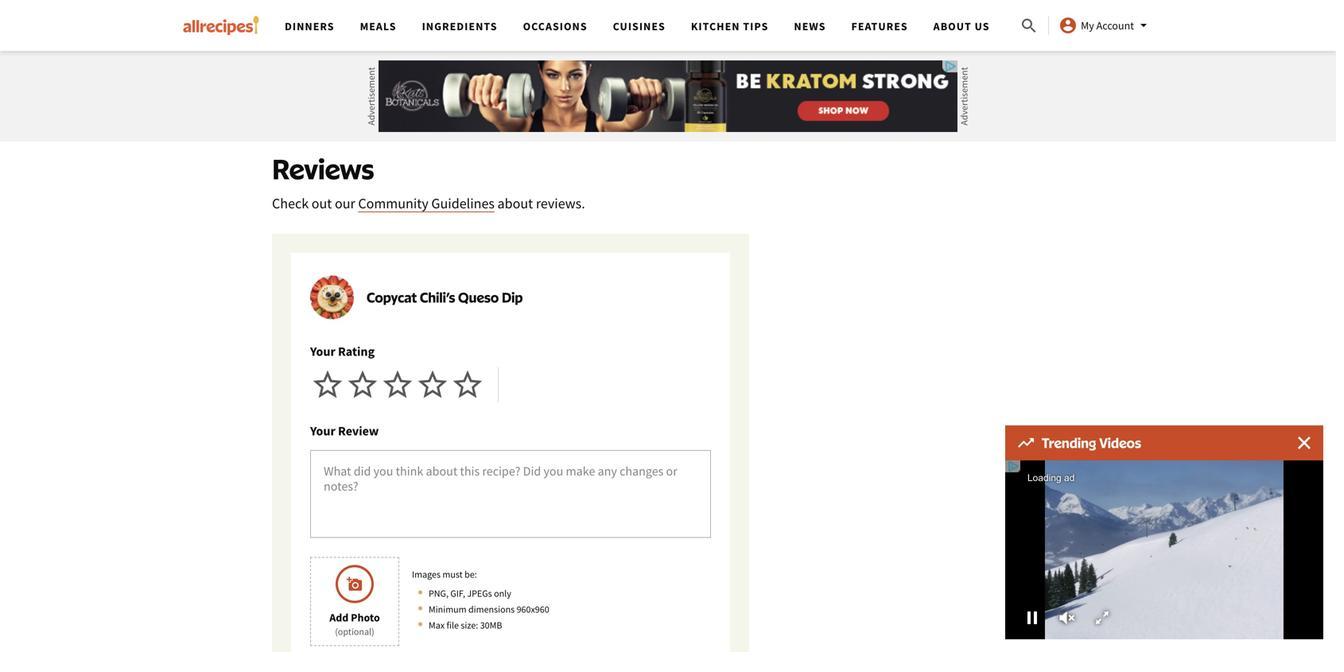 Task type: describe. For each thing, give the bounding box(es) containing it.
features
[[852, 19, 908, 33]]

if
[[594, 0, 601, 2]]

2 esha from the left
[[554, 56, 583, 72]]

preparing
[[292, 25, 344, 40]]

your
[[507, 5, 531, 21]]

your for your rating
[[310, 344, 336, 360]]

following
[[645, 0, 695, 2]]

all rights reserved
[[292, 56, 711, 91]]

restrictive
[[346, 5, 399, 21]]

your rating
[[310, 344, 375, 360]]

before
[[688, 5, 723, 21]]

home image
[[183, 16, 259, 35]]

esha research, inc. link
[[554, 56, 659, 72]]

community guidelines link
[[358, 194, 495, 212]]

personal
[[422, 25, 468, 40]]

about us
[[934, 19, 990, 33]]

is
[[372, 0, 381, 2]]

account image
[[1059, 16, 1078, 35]]

reviews
[[272, 151, 374, 186]]

powered
[[292, 56, 339, 72]]

navigation containing dinners
[[272, 0, 1020, 51]]

minimum
[[429, 604, 467, 616]]

a
[[697, 0, 704, 2]]

by
[[341, 56, 354, 72]]

the
[[357, 56, 374, 72]]

)
[[300, 0, 304, 2]]

1 vertical spatial this
[[346, 25, 366, 40]]

0 vertical spatial for
[[505, 0, 520, 2]]

my account button
[[1059, 16, 1154, 35]]

trending image
[[1019, 438, 1034, 448]]

my
[[1081, 18, 1095, 33]]

images must be: png, gif, jpegs only minimum dimensions 960x960 max file size: 30mb
[[412, 569, 550, 632]]

(optional)
[[335, 626, 375, 638]]

rights
[[677, 56, 711, 72]]

information
[[306, 0, 370, 2]]

your for your review
[[310, 423, 336, 439]]

are
[[626, 0, 643, 2]]

meals
[[360, 19, 397, 33]]

video player application
[[1006, 461, 1324, 640]]

guidelines
[[432, 194, 495, 212]]

jpegs
[[467, 588, 492, 600]]

kitchen tips
[[691, 19, 769, 33]]

©
[[511, 56, 521, 72]]

research
[[408, 56, 457, 72]]

your review
[[310, 423, 379, 439]]

png,
[[429, 588, 449, 600]]

research,
[[585, 56, 637, 72]]

please
[[428, 5, 463, 21]]

review
[[338, 423, 379, 439]]

about us link
[[934, 19, 990, 33]]

trending
[[1042, 434, 1097, 452]]

chili's
[[420, 289, 455, 306]]

960x960
[[517, 604, 550, 616]]

rating
[[338, 344, 375, 360]]

copycat
[[367, 289, 417, 306]]

cuisines link
[[613, 19, 666, 33]]

available
[[454, 0, 502, 2]]

(-) information is not currently available for this nutrient. if you are following a medically restrictive diet, please consult your doctor or registered dietitian before preparing this recipe for personal consumption.
[[292, 0, 723, 40]]

add photo (optional)
[[330, 611, 380, 638]]

us
[[975, 19, 990, 33]]

size:
[[461, 620, 478, 632]]

1 vertical spatial advertisement element
[[379, 60, 958, 132]]

meals link
[[360, 19, 397, 33]]

dinners
[[285, 19, 335, 33]]

about
[[934, 19, 972, 33]]

news
[[794, 19, 826, 33]]

doctor
[[534, 5, 569, 21]]

you
[[603, 0, 623, 2]]



Task type: vqa. For each thing, say whether or not it's contained in the screenshot.
right the this
yes



Task type: locate. For each thing, give the bounding box(es) containing it.
nutrient.
[[545, 0, 591, 2]]

1 vertical spatial your
[[310, 423, 336, 439]]

0 vertical spatial your
[[310, 344, 336, 360]]

diet,
[[402, 5, 426, 21]]

0 horizontal spatial this
[[346, 25, 366, 40]]

max
[[429, 620, 445, 632]]

out
[[312, 194, 332, 212]]

30mb
[[480, 620, 502, 632]]

videos
[[1100, 434, 1142, 452]]

for up your
[[505, 0, 520, 2]]

community
[[358, 194, 429, 212]]

0 vertical spatial this
[[522, 0, 542, 2]]

medically
[[292, 5, 344, 21]]

this up your
[[522, 0, 542, 2]]

my account
[[1081, 18, 1135, 33]]

cuisines
[[613, 19, 666, 33]]

0 horizontal spatial for
[[404, 25, 419, 40]]

consult
[[465, 5, 504, 21]]

(-
[[292, 0, 300, 2]]

photo
[[351, 611, 380, 625]]

1 esha from the left
[[377, 56, 406, 72]]

0 horizontal spatial esha
[[377, 56, 406, 72]]

be:
[[465, 569, 477, 581]]

navigation
[[272, 0, 1020, 51]]

for
[[505, 0, 520, 2], [404, 25, 419, 40]]

database
[[459, 56, 509, 72]]

inc.
[[640, 56, 659, 72]]

must
[[443, 569, 463, 581]]

occasions link
[[523, 19, 588, 33]]

images
[[412, 569, 441, 581]]

Your Review text field
[[310, 450, 711, 538]]

dietitian
[[641, 5, 686, 21]]

add
[[330, 611, 349, 625]]

reserved
[[292, 75, 341, 91]]

recipe
[[369, 25, 402, 40]]

not
[[383, 0, 401, 2]]

esha right the on the top of the page
[[377, 56, 406, 72]]

check
[[272, 194, 309, 212]]

dip
[[502, 289, 523, 306]]

all
[[661, 56, 675, 72]]

esha right the 2018,
[[554, 56, 583, 72]]

close image
[[1299, 437, 1311, 450]]

1 vertical spatial for
[[404, 25, 419, 40]]

occasions
[[523, 19, 588, 33]]

search image
[[1020, 16, 1039, 36]]

features link
[[852, 19, 908, 33]]

only
[[494, 588, 512, 600]]

advertisement element
[[826, 0, 1065, 46], [379, 60, 958, 132]]

our
[[335, 194, 355, 212]]

kitchen tips link
[[691, 19, 769, 33]]

currently
[[404, 0, 452, 2]]

reviews.
[[536, 194, 585, 212]]

about
[[498, 194, 533, 212]]

gif,
[[451, 588, 465, 600]]

1 horizontal spatial this
[[522, 0, 542, 2]]

your left rating
[[310, 344, 336, 360]]

kitchen
[[691, 19, 741, 33]]

account
[[1097, 18, 1135, 33]]

file
[[447, 620, 459, 632]]

unmute button group
[[1050, 606, 1085, 630]]

registered
[[585, 5, 638, 21]]

1 your from the top
[[310, 344, 336, 360]]

your left review
[[310, 423, 336, 439]]

check out our community guidelines about reviews.
[[272, 194, 585, 212]]

or
[[571, 5, 583, 21]]

1 horizontal spatial esha
[[554, 56, 583, 72]]

ingredients
[[422, 19, 498, 33]]

dinners link
[[285, 19, 335, 33]]

0 vertical spatial advertisement element
[[826, 0, 1065, 46]]

powered by the esha research database © 2018, esha research, inc.
[[292, 56, 659, 72]]

2 your from the top
[[310, 423, 336, 439]]

your
[[310, 344, 336, 360], [310, 423, 336, 439]]

dimensions
[[469, 604, 515, 616]]

this down restrictive at left
[[346, 25, 366, 40]]

ingredients link
[[422, 19, 498, 33]]

trending videos
[[1042, 434, 1142, 452]]

queso
[[458, 289, 499, 306]]

for down diet,
[[404, 25, 419, 40]]

caret_down image
[[1135, 16, 1154, 35]]

copycat chili's queso dip
[[367, 289, 523, 306]]

news link
[[794, 19, 826, 33]]

tips
[[744, 19, 769, 33]]

this
[[522, 0, 542, 2], [346, 25, 366, 40]]

1 horizontal spatial for
[[505, 0, 520, 2]]

add photo image
[[347, 577, 363, 592]]

consumption.
[[471, 25, 544, 40]]

2018,
[[523, 56, 552, 72]]



